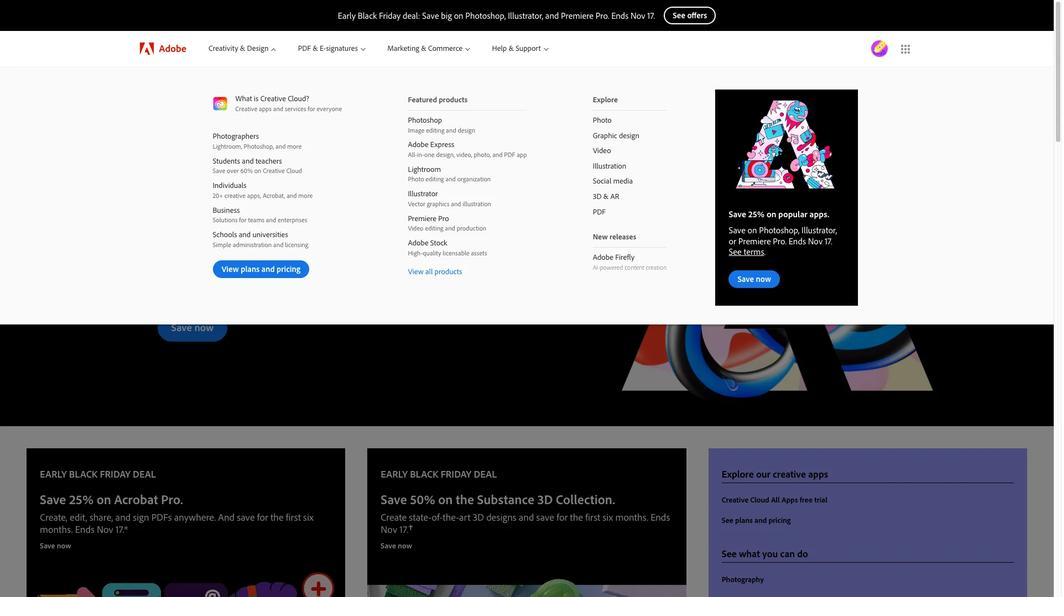 Task type: describe. For each thing, give the bounding box(es) containing it.
and up 60%
[[242, 156, 254, 166]]

help & support
[[492, 43, 541, 53]]

premiere inside photoshop image editing and design adobe express all-in-one design, video, photo, and pdf app lightroom photo editing and organization illustrator vector graphics and illustration premiere pro video editing and production adobe stock high-quality licensable assets
[[408, 213, 437, 223]]

17.*
[[116, 523, 128, 536]]

express
[[430, 140, 454, 150]]

photoshop
[[408, 115, 442, 125]]

get
[[157, 216, 192, 246]]

photography
[[722, 575, 764, 585]]

video inside photo graphic design video illustration social media 3d & ar pdf
[[593, 146, 611, 156]]

illustrator, for and
[[508, 10, 543, 21]]

collection.
[[556, 491, 615, 508]]

e-
[[320, 43, 326, 53]]

everyone
[[317, 104, 342, 113]]

state-
[[409, 511, 432, 524]]

premiere inside save 25% on popular apps. save on photoshop, illustrator, or premiere pro. ends nov 17. see terms .
[[738, 235, 771, 247]]

pdf inside popup button
[[298, 43, 311, 53]]

design
[[247, 43, 269, 53]]

months. inside buy photoshop, illustrator, or premiere pro, and save for the first six months.
[[157, 272, 201, 288]]

17. for save 25% on popular apps. save on photoshop, illustrator, or premiere pro. ends nov 17. see terms .
[[825, 235, 833, 247]]

creative inside photographers lightroom, photoshop, and more students and teachers save over 60% on creative cloud individuals 20+ creative apps, acrobat, and more business solutions for teams and enterprises schools and universities simple administration and licensing
[[263, 167, 285, 175]]

on inside the save 25% on acrobat pro. create, edit, share, and sign pdfs anywhere. and save for the first six months. ends nov 17.* save now
[[97, 491, 111, 508]]

nov inside save 50% on the substance 3d collection. create state-of-the-art 3d designs and save for the first six months. ends nov 17.† save now
[[381, 523, 397, 536]]

trial
[[815, 495, 828, 505]]

illustration
[[463, 200, 491, 208]]

and up express
[[446, 126, 456, 134]]

pdf & e-signatures
[[298, 43, 358, 53]]

what
[[739, 548, 760, 560]]

black for get
[[213, 192, 265, 222]]

1 vertical spatial products
[[435, 267, 462, 277]]

and
[[218, 511, 235, 524]]

buy photoshop, illustrator, or premiere pro, and save for the first six months.
[[157, 256, 517, 288]]

graphic design link
[[575, 128, 685, 143]]

friday for acrobat
[[100, 468, 131, 481]]

illustrator, inside buy photoshop, illustrator, or premiere pro, and save for the first six months.
[[245, 256, 298, 273]]

all
[[425, 267, 433, 277]]

friday for the
[[441, 468, 472, 481]]

powered
[[600, 263, 623, 272]]

adobe firefly ai-powered content creation
[[593, 252, 667, 272]]

terms
[[744, 246, 764, 257]]

0 vertical spatial editing
[[426, 126, 445, 134]]

creativity & design
[[209, 43, 269, 53]]

deal for acrobat
[[133, 468, 156, 481]]

graphic
[[593, 130, 617, 140]]

of-
[[432, 511, 443, 524]]

0 vertical spatial products
[[439, 95, 468, 105]]

first inside buy photoshop, illustrator, or premiere pro, and save for the first six months.
[[480, 256, 500, 273]]

pdf link
[[575, 204, 685, 220]]

photography link
[[722, 574, 764, 586]]

ends inside save 50% on the substance 3d collection. create state-of-the-art 3d designs and save for the first six months. ends nov 17.† save now
[[651, 511, 670, 524]]

3d & ar link
[[575, 189, 685, 204]]

and up universities
[[266, 216, 276, 224]]

do
[[797, 548, 808, 560]]

creative up plans
[[722, 495, 749, 505]]

us$17.23/mo us$22.99/mo
[[204, 272, 349, 288]]

vector
[[408, 200, 425, 208]]

black for 50%
[[410, 468, 439, 481]]

us$17.23/mo
[[204, 272, 273, 288]]

big
[[441, 10, 452, 21]]

graphics
[[427, 200, 450, 208]]

early black friday deal. get 25% off.
[[157, 192, 383, 246]]

save 25% on popular apps. save on photoshop, illustrator, or premiere pro. ends nov 17. see terms .
[[729, 209, 837, 257]]

see for plans
[[722, 516, 734, 526]]

the inside buy photoshop, illustrator, or premiere pro, and save for the first six months.
[[459, 256, 477, 273]]

save 25% on acrobat pro. create, edit, share, and sign pdfs anywhere. and save for the first six months. ends nov 17.* save now
[[40, 491, 314, 551]]

pricing
[[769, 516, 791, 526]]

25% inside early black friday deal. get 25% off.
[[197, 216, 240, 246]]

nov inside the save 25% on acrobat pro. create, edit, share, and sign pdfs anywhere. and save for the first six months. ends nov 17.* save now
[[97, 523, 113, 536]]

see for what
[[722, 548, 737, 560]]

signatures
[[326, 43, 358, 53]]

& for pdf
[[313, 43, 318, 53]]

share,
[[90, 511, 113, 524]]

3d inside photo graphic design video illustration social media 3d & ar pdf
[[593, 191, 602, 201]]

photographers lightroom, photoshop, and more students and teachers save over 60% on creative cloud individuals 20+ creative apps, acrobat, and more business solutions for teams and enterprises schools and universities simple administration and licensing
[[213, 131, 313, 249]]

apps.
[[810, 209, 830, 220]]

students
[[213, 156, 240, 166]]

1 vertical spatial apps
[[808, 468, 828, 481]]

view all products
[[408, 267, 462, 277]]

.
[[764, 246, 766, 257]]

see plans and pricing link
[[722, 515, 791, 527]]

stock
[[430, 238, 447, 248]]

see plans and pricing
[[722, 516, 791, 526]]

cloud inside photographers lightroom, photoshop, and more students and teachers save over 60% on creative cloud individuals 20+ creative apps, acrobat, and more business solutions for teams and enterprises schools and universities simple administration and licensing
[[286, 167, 302, 175]]

apps
[[782, 495, 798, 505]]

& for creativity
[[240, 43, 245, 53]]

popular
[[779, 209, 808, 220]]

explore our creative apps
[[722, 468, 828, 481]]

acrobat,
[[263, 191, 285, 200]]

six inside the save 25% on acrobat pro. create, edit, share, and sign pdfs anywhere. and save for the first six months. ends nov 17.* save now
[[303, 511, 314, 524]]

now inside the save 25% on acrobat pro. create, edit, share, and sign pdfs anywhere. and save for the first six months. ends nov 17.* save now
[[57, 541, 71, 551]]

business
[[213, 205, 240, 215]]

can
[[780, 548, 795, 560]]

and right plans
[[755, 516, 767, 526]]

is
[[254, 94, 259, 103]]

and left organization
[[446, 175, 456, 183]]

save now link for save 25% on acrobat pro.
[[40, 541, 71, 552]]

1 vertical spatial editing
[[426, 175, 444, 183]]

early black friday deal for 50%
[[381, 468, 497, 481]]

assets
[[471, 249, 487, 257]]

now inside 'link'
[[194, 321, 214, 334]]

off.
[[245, 216, 276, 246]]

early black friday deal: save big on photoshop, illustrator, and premiere pro. ends nov 17.
[[338, 10, 655, 21]]

2 vertical spatial 3d
[[473, 511, 484, 524]]

our
[[756, 468, 771, 481]]

view all products link
[[390, 260, 545, 282]]

explore for explore our creative apps
[[722, 468, 754, 481]]

creative cloud all apps free trial link
[[722, 495, 828, 506]]

edit,
[[70, 511, 87, 524]]

first inside the save 25% on acrobat pro. create, edit, share, and sign pdfs anywhere. and save for the first six months. ends nov 17.* save now
[[286, 511, 301, 524]]

and right acrobat,
[[287, 191, 297, 200]]

and up administration
[[239, 230, 251, 240]]

friday for deal:
[[379, 10, 401, 21]]

enterprises
[[278, 216, 307, 224]]

for inside what is creative cloud? creative apps and services for everyone
[[308, 104, 315, 113]]

see inside save 25% on popular apps. save on photoshop, illustrator, or premiere pro. ends nov 17. see terms .
[[729, 246, 742, 257]]

one
[[424, 150, 435, 159]]

1 vertical spatial creative
[[773, 468, 806, 481]]

save now
[[171, 321, 214, 334]]

app
[[517, 150, 527, 159]]

months. inside the save 25% on acrobat pro. create, edit, share, and sign pdfs anywhere. and save for the first six months. ends nov 17.* save now
[[40, 523, 73, 536]]

group containing save 25% on popular apps.
[[0, 66, 1054, 325]]

& inside photo graphic design video illustration social media 3d & ar pdf
[[604, 191, 609, 201]]

designs
[[486, 511, 517, 524]]

acrobat
[[114, 491, 158, 508]]

and right photo,
[[493, 150, 503, 159]]

on up terms
[[748, 225, 757, 236]]

commerce
[[428, 43, 463, 53]]

pdfs
[[151, 511, 172, 524]]

six inside save 50% on the substance 3d collection. create state-of-the-art 3d designs and save for the first six months. ends nov 17.† save now
[[603, 511, 613, 524]]

ends inside save 25% on popular apps. save on photoshop, illustrator, or premiere pro. ends nov 17. see terms .
[[789, 235, 806, 247]]

substance
[[477, 491, 534, 508]]

and inside what is creative cloud? creative apps and services for everyone
[[273, 104, 283, 113]]

illustration link
[[575, 159, 685, 174]]

design inside photoshop image editing and design adobe express all-in-one design, video, photo, and pdf app lightroom photo editing and organization illustrator vector graphics and illustration premiere pro video editing and production adobe stock high-quality licensable assets
[[458, 126, 475, 134]]

black for 25%
[[69, 468, 98, 481]]

first inside save 50% on the substance 3d collection. create state-of-the-art 3d designs and save for the first six months. ends nov 17.† save now
[[585, 511, 601, 524]]

administration
[[233, 240, 272, 249]]

video link
[[575, 143, 685, 159]]

1 vertical spatial more
[[298, 191, 313, 200]]

us$22.99/mo
[[276, 272, 349, 288]]

creative down what
[[235, 104, 257, 113]]

1 horizontal spatial 3d
[[537, 491, 553, 508]]

and inside save 50% on the substance 3d collection. create state-of-the-art 3d designs and save for the first six months. ends nov 17.† save now
[[519, 511, 534, 524]]

create,
[[40, 511, 67, 524]]

releases
[[610, 232, 636, 242]]

pdf inside photoshop image editing and design adobe express all-in-one design, video, photo, and pdf app lightroom photo editing and organization illustrator vector graphics and illustration premiere pro video editing and production adobe stock high-quality licensable assets
[[504, 150, 515, 159]]



Task type: locate. For each thing, give the bounding box(es) containing it.
1 horizontal spatial now
[[194, 321, 214, 334]]

on left popular at right top
[[767, 209, 777, 220]]

and right graphics
[[451, 200, 461, 208]]

pro. inside save 25% on popular apps. save on photoshop, illustrator, or premiere pro. ends nov 17. see terms .
[[773, 235, 787, 247]]

2 vertical spatial pro.
[[161, 491, 183, 508]]

photographers
[[213, 131, 259, 141]]

25% down business
[[197, 216, 240, 246]]

early black friday deal for 25%
[[40, 468, 156, 481]]

editing down photoshop on the left top of the page
[[426, 126, 445, 134]]

0 horizontal spatial first
[[286, 511, 301, 524]]

0 vertical spatial black
[[358, 10, 377, 21]]

2 horizontal spatial now
[[398, 541, 412, 551]]

six
[[503, 256, 517, 273], [303, 511, 314, 524], [603, 511, 613, 524]]

0 vertical spatial friday
[[379, 10, 401, 21]]

creative inside photographers lightroom, photoshop, and more students and teachers save over 60% on creative cloud individuals 20+ creative apps, acrobat, and more business solutions for teams and enterprises schools and universities simple administration and licensing
[[225, 191, 246, 200]]

0 horizontal spatial save
[[237, 511, 255, 524]]

apps up "trial"
[[808, 468, 828, 481]]

1 vertical spatial 17.
[[825, 235, 833, 247]]

early inside early black friday deal. get 25% off.
[[157, 192, 207, 222]]

social media link
[[575, 174, 685, 189]]

friday left deal:
[[379, 10, 401, 21]]

1 vertical spatial 3d
[[537, 491, 553, 508]]

1 vertical spatial see
[[722, 516, 734, 526]]

early black friday deal up 50%
[[381, 468, 497, 481]]

25% up 'edit,'
[[69, 491, 94, 508]]

and left services
[[273, 104, 283, 113]]

for right 'all'
[[441, 256, 456, 273]]

save inside buy photoshop, illustrator, or premiere pro, and save for the first six months.
[[414, 256, 438, 273]]

0 horizontal spatial now
[[57, 541, 71, 551]]

1 black from the left
[[69, 468, 98, 481]]

2 horizontal spatial illustrator,
[[802, 225, 837, 236]]

3d
[[593, 191, 602, 201], [537, 491, 553, 508], [473, 511, 484, 524]]

1 horizontal spatial save now link
[[157, 314, 228, 342]]

black up 'edit,'
[[69, 468, 98, 481]]

schools
[[213, 230, 237, 240]]

0 vertical spatial cloud
[[286, 167, 302, 175]]

early for early black friday deal. get 25% off.
[[157, 192, 207, 222]]

1 horizontal spatial save
[[414, 256, 438, 273]]

photo up graphic
[[593, 115, 612, 125]]

friday up acrobat
[[100, 468, 131, 481]]

for right services
[[308, 104, 315, 113]]

editing down 'lightroom'
[[426, 175, 444, 183]]

photo graphic design video illustration social media 3d & ar pdf
[[593, 115, 640, 217]]

2 friday from the left
[[441, 468, 472, 481]]

now
[[194, 321, 214, 334], [57, 541, 71, 551], [398, 541, 412, 551]]

0 horizontal spatial video
[[408, 224, 424, 232]]

2 vertical spatial editing
[[425, 224, 444, 232]]

production
[[457, 224, 486, 232]]

black inside early black friday deal. get 25% off.
[[213, 192, 265, 222]]

0 horizontal spatial black
[[69, 468, 98, 481]]

& for marketing
[[421, 43, 426, 53]]

featured
[[408, 95, 437, 105]]

illustrator, down administration
[[245, 256, 298, 273]]

0 horizontal spatial early
[[40, 468, 67, 481]]

photo link
[[575, 111, 685, 128]]

2 black from the left
[[410, 468, 439, 481]]

creative down teachers
[[263, 167, 285, 175]]

marketing & commerce button
[[376, 31, 481, 66]]

& right marketing
[[421, 43, 426, 53]]

or down licensing
[[301, 256, 312, 273]]

2 vertical spatial illustrator,
[[245, 256, 298, 273]]

2 early black friday deal from the left
[[381, 468, 497, 481]]

black up signatures
[[358, 10, 377, 21]]

1 horizontal spatial or
[[729, 235, 736, 247]]

on right 60%
[[254, 167, 261, 175]]

0 vertical spatial early
[[338, 10, 356, 21]]

adobe up high-
[[408, 238, 429, 248]]

for inside the save 25% on acrobat pro. create, edit, share, and sign pdfs anywhere. and save for the first six months. ends nov 17.* save now
[[257, 511, 268, 524]]

save 50% on the substance 3d collection. create state-of-the-art 3d designs and save for the first six months. ends nov 17.† save now
[[381, 491, 670, 551]]

video,
[[456, 150, 472, 159]]

explore
[[593, 95, 618, 105], [722, 468, 754, 481]]

illustrator, down apps.
[[802, 225, 837, 236]]

1 horizontal spatial illustrator,
[[508, 10, 543, 21]]

adobe up in-
[[408, 140, 429, 150]]

pro. for and
[[596, 10, 609, 21]]

1 vertical spatial friday
[[271, 192, 331, 222]]

illustrator
[[408, 189, 438, 199]]

on inside photographers lightroom, photoshop, and more students and teachers save over 60% on creative cloud individuals 20+ creative apps, acrobat, and more business solutions for teams and enterprises schools and universities simple administration and licensing
[[254, 167, 261, 175]]

1 vertical spatial illustrator,
[[802, 225, 837, 236]]

design up video,
[[458, 126, 475, 134]]

illustrator, inside save 25% on popular apps. save on photoshop, illustrator, or premiere pro. ends nov 17. see terms .
[[802, 225, 837, 236]]

0 vertical spatial explore
[[593, 95, 618, 105]]

1 vertical spatial pro.
[[773, 235, 787, 247]]

and up teachers
[[276, 142, 286, 150]]

early for save 25% on acrobat pro.
[[40, 468, 67, 481]]

pdf
[[298, 43, 311, 53], [504, 150, 515, 159], [593, 207, 606, 217]]

creative right is
[[260, 94, 286, 103]]

0 horizontal spatial friday
[[100, 468, 131, 481]]

1 vertical spatial early
[[157, 192, 207, 222]]

explore left the our
[[722, 468, 754, 481]]

60%
[[240, 167, 253, 175]]

see left terms
[[729, 246, 742, 257]]

creative down the individuals
[[225, 191, 246, 200]]

2 horizontal spatial save
[[536, 511, 554, 524]]

for inside buy photoshop, illustrator, or premiere pro, and save for the first six months.
[[441, 256, 456, 273]]

25% for apps.
[[748, 209, 765, 220]]

1 friday from the left
[[100, 468, 131, 481]]

create
[[381, 511, 407, 524]]

on right big
[[454, 10, 463, 21]]

early for early black friday deal: save big on photoshop, illustrator, and premiere pro. ends nov 17.
[[338, 10, 356, 21]]

and inside the save 25% on acrobat pro. create, edit, share, and sign pdfs anywhere. and save for the first six months. ends nov 17.* save now
[[115, 511, 131, 524]]

and up the help & support popup button
[[545, 10, 559, 21]]

deal.
[[336, 192, 383, 222]]

on up the-
[[438, 491, 453, 508]]

pdf left e-
[[298, 43, 311, 53]]

black down the individuals
[[213, 192, 265, 222]]

products
[[439, 95, 468, 105], [435, 267, 462, 277]]

& left design
[[240, 43, 245, 53]]

image
[[408, 126, 425, 134]]

0 vertical spatial more
[[287, 142, 302, 150]]

1 vertical spatial cloud
[[750, 495, 769, 505]]

1 horizontal spatial video
[[593, 146, 611, 156]]

apps,
[[247, 191, 261, 200]]

cloud?
[[288, 94, 309, 103]]

1 vertical spatial pdf
[[504, 150, 515, 159]]

cloud right 60%
[[286, 167, 302, 175]]

save inside photographers lightroom, photoshop, and more students and teachers save over 60% on creative cloud individuals 20+ creative apps, acrobat, and more business solutions for teams and enterprises schools and universities simple administration and licensing
[[213, 167, 225, 175]]

on up the share, on the bottom left of page
[[97, 491, 111, 508]]

and right designs at the bottom of page
[[519, 511, 534, 524]]

creative
[[225, 191, 246, 200], [773, 468, 806, 481]]

1 horizontal spatial months.
[[157, 272, 201, 288]]

more up enterprises
[[298, 191, 313, 200]]

1 horizontal spatial explore
[[722, 468, 754, 481]]

or left terms
[[729, 235, 736, 247]]

1 horizontal spatial creative
[[773, 468, 806, 481]]

editing
[[426, 126, 445, 134], [426, 175, 444, 183], [425, 224, 444, 232]]

and inside buy photoshop, illustrator, or premiere pro, and save for the first six months.
[[391, 256, 411, 273]]

friday inside early black friday deal. get 25% off.
[[271, 192, 331, 222]]

see left plans
[[722, 516, 734, 526]]

0 horizontal spatial save now link
[[40, 541, 71, 552]]

0 horizontal spatial deal
[[133, 468, 156, 481]]

1 horizontal spatial friday
[[441, 468, 472, 481]]

creative cloud all apps free trial
[[722, 495, 828, 505]]

2 horizontal spatial pdf
[[593, 207, 606, 217]]

deal
[[133, 468, 156, 481], [474, 468, 497, 481]]

0 horizontal spatial creative
[[225, 191, 246, 200]]

individuals
[[213, 180, 247, 190]]

services
[[285, 104, 306, 113]]

& right help
[[509, 43, 514, 53]]

early black friday deal up the share, on the bottom left of page
[[40, 468, 156, 481]]

1 horizontal spatial black
[[358, 10, 377, 21]]

0 vertical spatial video
[[593, 146, 611, 156]]

video down graphic
[[593, 146, 611, 156]]

firefly
[[615, 252, 635, 262]]

photo
[[593, 115, 612, 125], [408, 175, 424, 183]]

0 horizontal spatial black
[[213, 192, 265, 222]]

photoshop,
[[466, 10, 506, 21], [244, 142, 274, 150], [759, 225, 800, 236], [181, 256, 242, 273]]

save inside save 50% on the substance 3d collection. create state-of-the-art 3d designs and save for the first six months. ends nov 17.† save now
[[536, 511, 554, 524]]

1 horizontal spatial deal
[[474, 468, 497, 481]]

2 early from the left
[[381, 468, 408, 481]]

3d right substance
[[537, 491, 553, 508]]

1 horizontal spatial photo
[[593, 115, 612, 125]]

2 deal from the left
[[474, 468, 497, 481]]

pdf left app at top left
[[504, 150, 515, 159]]

25% inside save 25% on popular apps. save on photoshop, illustrator, or premiere pro. ends nov 17. see terms .
[[748, 209, 765, 220]]

cloud left all
[[750, 495, 769, 505]]

0 horizontal spatial pdf
[[298, 43, 311, 53]]

1 horizontal spatial friday
[[379, 10, 401, 21]]

photo down 'lightroom'
[[408, 175, 424, 183]]

1 horizontal spatial design
[[619, 130, 640, 140]]

0 vertical spatial 3d
[[593, 191, 602, 201]]

pdf up new
[[593, 207, 606, 217]]

premiere inside buy photoshop, illustrator, or premiere pro, and save for the first six months.
[[315, 256, 364, 273]]

what
[[235, 94, 252, 103]]

video inside photoshop image editing and design adobe express all-in-one design, video, photo, and pdf app lightroom photo editing and organization illustrator vector graphics and illustration premiere pro video editing and production adobe stock high-quality licensable assets
[[408, 224, 424, 232]]

& left ar
[[604, 191, 609, 201]]

design,
[[436, 150, 455, 159]]

save inside 'link'
[[171, 321, 192, 334]]

for inside photographers lightroom, photoshop, and more students and teachers save over 60% on creative cloud individuals 20+ creative apps, acrobat, and more business solutions for teams and enterprises schools and universities simple administration and licensing
[[239, 216, 247, 224]]

0 horizontal spatial apps
[[259, 104, 272, 113]]

for
[[308, 104, 315, 113], [239, 216, 247, 224], [441, 256, 456, 273], [257, 511, 268, 524], [557, 511, 568, 524]]

all-
[[408, 150, 417, 159]]

lightroom,
[[213, 142, 242, 150]]

creativity & design button
[[197, 31, 287, 66]]

pdf & e-signatures button
[[287, 31, 376, 66]]

early
[[40, 468, 67, 481], [381, 468, 408, 481]]

1 vertical spatial explore
[[722, 468, 754, 481]]

help & support button
[[481, 31, 559, 66]]

&
[[240, 43, 245, 53], [313, 43, 318, 53], [421, 43, 426, 53], [509, 43, 514, 53], [604, 191, 609, 201]]

black friday image
[[716, 90, 858, 199]]

save now link for save 50% on the substance 3d collection.
[[381, 541, 412, 552]]

early up 'create,'
[[40, 468, 67, 481]]

2 horizontal spatial six
[[603, 511, 613, 524]]

featured products
[[408, 95, 468, 105]]

0 horizontal spatial cloud
[[286, 167, 302, 175]]

1 early black friday deal from the left
[[40, 468, 156, 481]]

1 horizontal spatial first
[[480, 256, 500, 273]]

black up 50%
[[410, 468, 439, 481]]

products right 'all'
[[435, 267, 462, 277]]

1 horizontal spatial early black friday deal
[[381, 468, 497, 481]]

lightroom
[[408, 164, 441, 174]]

2 horizontal spatial 3d
[[593, 191, 602, 201]]

adobe left creativity
[[159, 42, 186, 55]]

adobe up ai-
[[593, 252, 614, 262]]

2 horizontal spatial save now link
[[381, 541, 412, 552]]

3d down social
[[593, 191, 602, 201]]

1 vertical spatial or
[[301, 256, 312, 273]]

1 horizontal spatial 25%
[[197, 216, 240, 246]]

pro.
[[596, 10, 609, 21], [773, 235, 787, 247], [161, 491, 183, 508]]

1 horizontal spatial six
[[503, 256, 517, 273]]

months.
[[157, 272, 201, 288], [616, 511, 648, 524], [40, 523, 73, 536]]

group
[[0, 66, 1054, 325]]

1 horizontal spatial early
[[338, 10, 356, 21]]

on inside save 50% on the substance 3d collection. create state-of-the-art 3d designs and save for the first six months. ends nov 17.† save now
[[438, 491, 453, 508]]

pro. inside the save 25% on acrobat pro. create, edit, share, and sign pdfs anywhere. and save for the first six months. ends nov 17.* save now
[[161, 491, 183, 508]]

black for save
[[358, 10, 377, 21]]

explore up photo link
[[593, 95, 618, 105]]

ar
[[611, 191, 620, 201]]

1 early from the left
[[40, 468, 67, 481]]

simple
[[213, 240, 231, 249]]

0 horizontal spatial months.
[[40, 523, 73, 536]]

2 horizontal spatial months.
[[616, 511, 648, 524]]

1 horizontal spatial cloud
[[750, 495, 769, 505]]

& for help
[[509, 43, 514, 53]]

deal up substance
[[474, 468, 497, 481]]

photoshop, inside buy photoshop, illustrator, or premiere pro, and save for the first six months.
[[181, 256, 242, 273]]

0 vertical spatial photo
[[593, 115, 612, 125]]

see left the what
[[722, 548, 737, 560]]

products right featured on the top left
[[439, 95, 468, 105]]

1 horizontal spatial black
[[410, 468, 439, 481]]

early up signatures
[[338, 10, 356, 21]]

apps inside what is creative cloud? creative apps and services for everyone
[[259, 104, 272, 113]]

& left e-
[[313, 43, 318, 53]]

marketing
[[387, 43, 419, 53]]

explore for explore
[[593, 95, 618, 105]]

0 horizontal spatial design
[[458, 126, 475, 134]]

50%
[[410, 491, 435, 508]]

illustrator, up the support in the top of the page
[[508, 10, 543, 21]]

1 horizontal spatial pdf
[[504, 150, 515, 159]]

apps
[[259, 104, 272, 113], [808, 468, 828, 481]]

the-
[[443, 511, 459, 524]]

video up high-
[[408, 224, 424, 232]]

six inside buy photoshop, illustrator, or premiere pro, and save for the first six months.
[[503, 256, 517, 273]]

0 horizontal spatial early
[[157, 192, 207, 222]]

apps left services
[[259, 104, 272, 113]]

pdf inside photo graphic design video illustration social media 3d & ar pdf
[[593, 207, 606, 217]]

pro
[[438, 213, 449, 223]]

photoshop, up help
[[466, 10, 506, 21]]

photo inside photoshop image editing and design adobe express all-in-one design, video, photo, and pdf app lightroom photo editing and organization illustrator vector graphics and illustration premiere pro video editing and production adobe stock high-quality licensable assets
[[408, 175, 424, 183]]

creative up apps
[[773, 468, 806, 481]]

photoshop image editing and design adobe express all-in-one design, video, photo, and pdf app lightroom photo editing and organization illustrator vector graphics and illustration premiere pro video editing and production adobe stock high-quality licensable assets
[[408, 115, 527, 257]]

for down collection.
[[557, 511, 568, 524]]

2 horizontal spatial first
[[585, 511, 601, 524]]

25% left popular at right top
[[748, 209, 765, 220]]

save inside the save 25% on acrobat pro. create, edit, share, and sign pdfs anywhere. and save for the first six months. ends nov 17.* save now
[[237, 511, 255, 524]]

0 horizontal spatial illustrator,
[[245, 256, 298, 273]]

friday up the-
[[441, 468, 472, 481]]

the inside the save 25% on acrobat pro. create, edit, share, and sign pdfs anywhere. and save for the first six months. ends nov 17.* save now
[[270, 511, 284, 524]]

see what you can do
[[722, 548, 808, 560]]

0 horizontal spatial photo
[[408, 175, 424, 183]]

2 horizontal spatial pro.
[[773, 235, 787, 247]]

early for save 50% on the substance 3d collection.
[[381, 468, 408, 481]]

design
[[458, 126, 475, 134], [619, 130, 640, 140]]

0 horizontal spatial early black friday deal
[[40, 468, 156, 481]]

or inside buy photoshop, illustrator, or premiere pro, and save for the first six months.
[[301, 256, 312, 273]]

for left teams
[[239, 216, 247, 224]]

explore inside group
[[593, 95, 618, 105]]

1 horizontal spatial early
[[381, 468, 408, 481]]

for right and on the left of the page
[[257, 511, 268, 524]]

content
[[625, 263, 644, 272]]

cloud
[[286, 167, 302, 175], [750, 495, 769, 505]]

and down pro
[[445, 224, 455, 232]]

new
[[593, 232, 608, 242]]

teams
[[248, 216, 265, 224]]

0 horizontal spatial six
[[303, 511, 314, 524]]

now inside save 50% on the substance 3d collection. create state-of-the-art 3d designs and save for the first six months. ends nov 17.† save now
[[398, 541, 412, 551]]

0 vertical spatial see
[[729, 246, 742, 257]]

0 vertical spatial or
[[729, 235, 736, 247]]

0 vertical spatial illustrator,
[[508, 10, 543, 21]]

0 vertical spatial creative
[[225, 191, 246, 200]]

design up video link
[[619, 130, 640, 140]]

friday for deal.
[[271, 192, 331, 222]]

2 vertical spatial pdf
[[593, 207, 606, 217]]

pro. for or
[[773, 235, 787, 247]]

help
[[492, 43, 507, 53]]

photoshop, inside photographers lightroom, photoshop, and more students and teachers save over 60% on creative cloud individuals 20+ creative apps, acrobat, and more business solutions for teams and enterprises schools and universities simple administration and licensing
[[244, 142, 274, 150]]

1 deal from the left
[[133, 468, 156, 481]]

save
[[422, 10, 439, 21], [213, 167, 225, 175], [729, 209, 746, 220], [729, 225, 746, 236], [171, 321, 192, 334], [40, 491, 66, 508], [381, 491, 407, 508], [40, 541, 55, 551], [381, 541, 396, 551]]

17. for early black friday deal: save big on photoshop, illustrator, and premiere pro. ends nov 17.
[[648, 10, 655, 21]]

more down services
[[287, 142, 302, 150]]

photoshop, up teachers
[[244, 142, 274, 150]]

0 vertical spatial 17.
[[648, 10, 655, 21]]

anywhere.
[[174, 511, 216, 524]]

25% inside the save 25% on acrobat pro. create, edit, share, and sign pdfs anywhere. and save for the first six months. ends nov 17.* save now
[[69, 491, 94, 508]]

marketing & commerce
[[387, 43, 463, 53]]

premiere
[[561, 10, 594, 21], [408, 213, 437, 223], [738, 235, 771, 247], [315, 256, 364, 273]]

ends inside the save 25% on acrobat pro. create, edit, share, and sign pdfs anywhere. and save for the first six months. ends nov 17.* save now
[[75, 523, 95, 536]]

and
[[545, 10, 559, 21], [273, 104, 283, 113], [446, 126, 456, 134], [276, 142, 286, 150], [493, 150, 503, 159], [242, 156, 254, 166], [446, 175, 456, 183], [287, 191, 297, 200], [451, 200, 461, 208], [266, 216, 276, 224], [445, 224, 455, 232], [239, 230, 251, 240], [273, 240, 284, 249], [391, 256, 411, 273], [115, 511, 131, 524], [519, 511, 534, 524], [755, 516, 767, 526]]

1 vertical spatial photo
[[408, 175, 424, 183]]

0 horizontal spatial pro.
[[161, 491, 183, 508]]

editing down pro
[[425, 224, 444, 232]]

support
[[516, 43, 541, 53]]

25% for pro.
[[69, 491, 94, 508]]

17. inside save 25% on popular apps. save on photoshop, illustrator, or premiere pro. ends nov 17. see terms .
[[825, 235, 833, 247]]

3d right art
[[473, 511, 484, 524]]

new releases
[[593, 232, 636, 242]]

social
[[593, 176, 612, 186]]

creation
[[646, 263, 667, 272]]

0 vertical spatial pro.
[[596, 10, 609, 21]]

and down universities
[[273, 240, 284, 249]]

early left 20+
[[157, 192, 207, 222]]

deal up acrobat
[[133, 468, 156, 481]]

1 vertical spatial black
[[213, 192, 265, 222]]

months. inside save 50% on the substance 3d collection. create state-of-the-art 3d designs and save for the first six months. ends nov 17.† save now
[[616, 511, 648, 524]]

high-
[[408, 249, 423, 257]]

photo inside photo graphic design video illustration social media 3d & ar pdf
[[593, 115, 612, 125]]

and left sign
[[115, 511, 131, 524]]

see
[[729, 246, 742, 257], [722, 516, 734, 526], [722, 548, 737, 560]]

adobe inside "adobe firefly ai-powered content creation"
[[593, 252, 614, 262]]

view
[[408, 267, 424, 277]]

illustrator, for or
[[802, 225, 837, 236]]

video
[[593, 146, 611, 156], [408, 224, 424, 232]]

early up create
[[381, 468, 408, 481]]

or inside save 25% on popular apps. save on photoshop, illustrator, or premiere pro. ends nov 17. see terms .
[[729, 235, 736, 247]]

25%
[[748, 209, 765, 220], [197, 216, 240, 246], [69, 491, 94, 508]]

0 horizontal spatial friday
[[271, 192, 331, 222]]

0 horizontal spatial explore
[[593, 95, 618, 105]]

nov inside save 25% on popular apps. save on photoshop, illustrator, or premiere pro. ends nov 17. see terms .
[[808, 235, 823, 247]]

deal for the
[[474, 468, 497, 481]]

photoshop, inside save 25% on popular apps. save on photoshop, illustrator, or premiere pro. ends nov 17. see terms .
[[759, 225, 800, 236]]

for inside save 50% on the substance 3d collection. create state-of-the-art 3d designs and save for the first six months. ends nov 17.† save now
[[557, 511, 568, 524]]

friday up licensing
[[271, 192, 331, 222]]

photoshop, down simple
[[181, 256, 242, 273]]

2 vertical spatial see
[[722, 548, 737, 560]]

2 horizontal spatial 25%
[[748, 209, 765, 220]]

and right pro,
[[391, 256, 411, 273]]

photoshop, down popular at right top
[[759, 225, 800, 236]]

all
[[771, 495, 780, 505]]

creative cloud icon image
[[213, 97, 227, 111]]

design inside photo graphic design video illustration social media 3d & ar pdf
[[619, 130, 640, 140]]



Task type: vqa. For each thing, say whether or not it's contained in the screenshot.
Save inside photographers lightroom, photoshop, and more students and teachers save over 60% on creative cloud individuals 20+ creative apps, acrobat, and more business solutions for teams and enterprises schools and universities simple administration and licensing
yes



